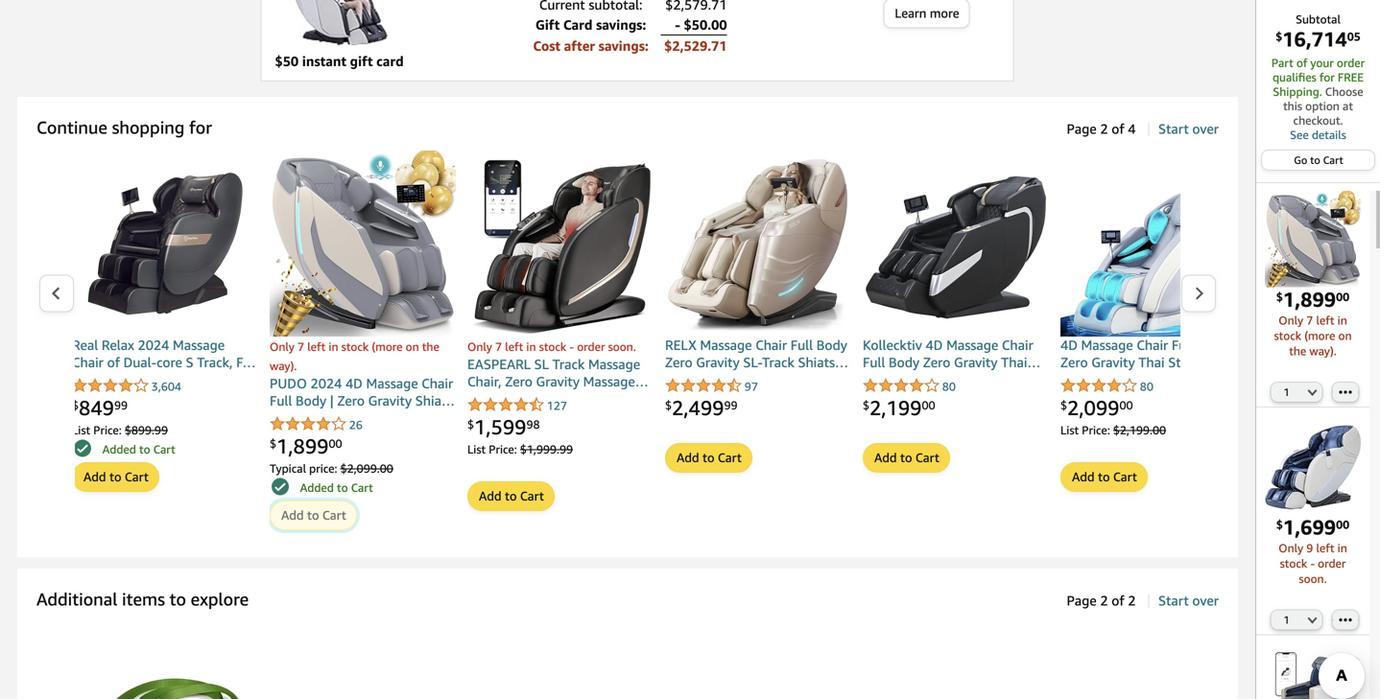 Task type: locate. For each thing, give the bounding box(es) containing it.
4d massage chair full body zero gravity thai stretching…
[[1061, 337, 1245, 371]]

$ down the 97 link
[[665, 399, 672, 412]]

0 horizontal spatial 99
[[114, 399, 128, 412]]

to right go
[[1310, 154, 1321, 167]]

0 vertical spatial soon.
[[608, 340, 636, 354]]

stock inside the "only 7 left in stock (more on the way). pudo 2024 4d massage chair full body | zero gravity shia…"
[[341, 340, 369, 354]]

0 horizontal spatial track
[[553, 357, 585, 372]]

in inside only 7 left in stock (more on the way).
[[1338, 314, 1348, 327]]

left inside only 9 left in stock - order soon.
[[1317, 542, 1335, 555]]

|
[[330, 393, 334, 409]]

subtotal
[[1296, 12, 1341, 26]]

$ inside $ 1,599 98
[[467, 418, 474, 431]]

1,899
[[1283, 287, 1336, 311], [276, 434, 329, 458]]

over for continue shopping for
[[1193, 121, 1219, 137]]

$ down chair, on the bottom left of the page
[[467, 418, 474, 431]]

1 up iboomas zero gravity massage chair,app control massage chair full body with back and calf heating,electric leg extension,sl track,thai stretch,foot rollers,airbags,bluetooth,r8606(blue) "image"
[[1284, 614, 1290, 627]]

for down your
[[1320, 71, 1335, 84]]

the right stretching…
[[1289, 344, 1307, 358]]

1 vertical spatial $ 1,899 00
[[270, 434, 342, 458]]

1 vertical spatial dropdown image
[[1308, 617, 1317, 625]]

track right sl
[[553, 357, 585, 372]]

- down 9
[[1311, 557, 1315, 571]]

sl-
[[743, 355, 762, 371]]

only inside only 7 left in stock (more on the way).
[[1279, 314, 1304, 327]]

0 vertical spatial over
[[1193, 121, 1219, 137]]

99 down 3,604 link
[[114, 399, 128, 412]]

0 horizontal spatial way).
[[270, 359, 297, 373]]

full inside the "only 7 left in stock (more on the way). pudo 2024 4d massage chair full body | zero gravity shia…"
[[270, 393, 292, 409]]

2 dropdown image from the top
[[1308, 617, 1317, 625]]

80
[[942, 380, 956, 393], [1140, 380, 1154, 393]]

2 start over link from the top
[[1159, 593, 1219, 609]]

full down kollecktiv
[[863, 355, 885, 371]]

chair inside the "only 7 left in stock (more on the way). pudo 2024 4d massage chair full body | zero gravity shia…"
[[422, 376, 453, 392]]

0 horizontal spatial 4d
[[346, 376, 363, 392]]

in for only 7 left in stock (more on the way). pudo 2024 4d massage chair full body | zero gravity shia…
[[329, 340, 338, 354]]

80 link
[[863, 378, 956, 395], [1061, 378, 1154, 395]]

way). inside only 7 left in stock (more on the way).
[[1310, 344, 1337, 358]]

1 vertical spatial savings:
[[599, 38, 649, 54]]

0 horizontal spatial 80
[[942, 380, 956, 393]]

7 for 1,599
[[495, 340, 502, 354]]

1 vertical spatial start over
[[1159, 593, 1219, 609]]

zero up 2,099
[[1061, 355, 1088, 371]]

list for 1,599
[[467, 443, 486, 456]]

subtotal $ 16,714 05
[[1276, 12, 1361, 51]]

(more
[[1305, 329, 1336, 343], [372, 340, 403, 354]]

2 for continue shopping for
[[1100, 121, 1108, 137]]

2 99 from the left
[[724, 399, 738, 412]]

add down the list price: $899.99 at bottom
[[84, 470, 106, 485]]

cart inside "link"
[[1323, 154, 1344, 167]]

track left shiats…
[[762, 355, 795, 371]]

00 up only 9 left in stock - order soon.
[[1336, 518, 1350, 532]]

0 horizontal spatial 80 link
[[863, 378, 956, 395]]

for
[[1320, 71, 1335, 84], [189, 117, 212, 138]]

0 vertical spatial start over
[[1159, 121, 1219, 137]]

order inside only 7 left in stock - order soon. easpearl sl track massage chair, zero gravity massage…
[[577, 340, 605, 354]]

0 vertical spatial -
[[675, 17, 680, 33]]

kollecktiv 4d massage chair full body zero gravity thai… link
[[863, 337, 1049, 375]]

body inside the 'kollecktiv 4d massage chair full body zero gravity thai…'
[[889, 355, 920, 371]]

1,599
[[474, 415, 527, 439]]

add to cart down list price: $2,199.00
[[1072, 470, 1137, 485]]

1,899 up only 7 left in stock (more on the way).
[[1283, 287, 1336, 311]]

0 horizontal spatial (more
[[372, 340, 403, 354]]

gravity left thai
[[1092, 355, 1135, 371]]

chair up shia…
[[422, 376, 453, 392]]

add to cart for sl-
[[677, 451, 742, 465]]

to down the list price: $899.99 at bottom
[[109, 470, 121, 485]]

0 horizontal spatial the
[[422, 340, 439, 354]]

order inside only 9 left in stock - order soon.
[[1318, 557, 1346, 571]]

dropdown image up iboomas zero gravity massage chair,app control massage chair full body with back and calf heating,electric leg extension,sl track,thai stretch,foot rollers,airbags,bluetooth,r8606(blue) "image"
[[1308, 617, 1317, 625]]

to inside go to cart "link"
[[1310, 154, 1321, 167]]

start over right page 2 of 2
[[1159, 593, 1219, 609]]

$ 849 99
[[72, 396, 128, 420]]

left up easpearl
[[505, 340, 523, 354]]

stock inside only 9 left in stock - order soon.
[[1280, 557, 1308, 571]]

2 start over from the top
[[1159, 593, 1219, 609]]

full up shiats…
[[791, 337, 813, 353]]

items
[[122, 589, 165, 610]]

1 horizontal spatial soon.
[[1299, 573, 1327, 586]]

chair inside the 'kollecktiv 4d massage chair full body zero gravity thai…'
[[1002, 337, 1034, 353]]

start over for continue shopping for
[[1159, 121, 1219, 137]]

add to cart submit down the list price: $899.99 at bottom
[[73, 464, 158, 491]]

full
[[791, 337, 813, 353], [1172, 337, 1194, 353], [863, 355, 885, 371], [270, 393, 292, 409]]

in for only 7 left in stock - order soon. easpearl sl track massage chair, zero gravity massage…
[[526, 340, 536, 354]]

1 vertical spatial for
[[189, 117, 212, 138]]

left
[[1317, 314, 1335, 327], [307, 340, 326, 354], [505, 340, 523, 354], [1317, 542, 1335, 555]]

relx
[[665, 337, 697, 353]]

add to cart submit down list price: $1,999.99
[[468, 483, 554, 511]]

only inside the "only 7 left in stock (more on the way). pudo 2024 4d massage chair full body | zero gravity shia…"
[[270, 340, 295, 354]]

2,499
[[672, 396, 724, 420]]

2 80 from the left
[[1140, 380, 1154, 393]]

1 horizontal spatial way).
[[1310, 344, 1337, 358]]

99 inside $ 849 99
[[114, 399, 128, 412]]

easpearl sl track massage chair, zero gravity massage chairs full body with app, waist and calf heat, thai stretch, body scan image
[[467, 151, 654, 337]]

0 vertical spatial start
[[1159, 121, 1189, 137]]

0 horizontal spatial on
[[406, 340, 419, 354]]

(more inside the "only 7 left in stock (more on the way). pudo 2024 4d massage chair full body | zero gravity shia…"
[[372, 340, 403, 354]]

2
[[1100, 121, 1108, 137], [1100, 593, 1108, 609], [1128, 593, 1136, 609]]

massage up s
[[173, 337, 225, 353]]

zero inside relx massage chair full body zero gravity sl-track shiats…
[[665, 355, 693, 371]]

price: down $ 1,599 98
[[489, 443, 517, 456]]

add to cart down the $ 2,499 99
[[677, 451, 742, 465]]

start over right 4
[[1159, 121, 1219, 137]]

order for only 9 left in stock - order soon.
[[1318, 557, 1346, 571]]

the up shia…
[[422, 340, 439, 354]]

2 horizontal spatial 4d
[[1061, 337, 1078, 353]]

1 horizontal spatial the
[[1289, 344, 1307, 358]]

way). inside the "only 7 left in stock (more on the way). pudo 2024 4d massage chair full body | zero gravity shia…"
[[270, 359, 297, 373]]

1 vertical spatial 2024
[[311, 376, 342, 392]]

zero up 127 link
[[505, 374, 533, 390]]

start right page 2 of 2
[[1159, 593, 1189, 609]]

-
[[675, 17, 680, 33], [570, 340, 574, 354], [1311, 557, 1315, 571]]

1 horizontal spatial track
[[762, 355, 795, 371]]

core
[[157, 355, 182, 371]]

- up easpearl sl track massage chair, zero gravity massage… 'link'
[[570, 340, 574, 354]]

only 7 left in stock (more on the way). pudo 2024 4d massage chair full body | zero gravity shia…
[[270, 340, 455, 409]]

1 horizontal spatial 80 link
[[1061, 378, 1154, 395]]

to down $ 2,199 00
[[900, 451, 912, 465]]

0 vertical spatial 2024
[[138, 337, 169, 353]]

7 inside only 7 left in stock - order soon. easpearl sl track massage chair, zero gravity massage…
[[495, 340, 502, 354]]

1 vertical spatial way).
[[270, 359, 297, 373]]

- for only 7 left in stock - order soon. easpearl sl track massage chair, zero gravity massage…
[[570, 340, 574, 354]]

1 80 link from the left
[[863, 378, 956, 395]]

7 inside the "only 7 left in stock (more on the way). pudo 2024 4d massage chair full body | zero gravity shia…"
[[298, 340, 304, 354]]

$ inside the $ 2,499 99
[[665, 399, 672, 412]]

to down price:
[[307, 508, 319, 523]]

0 vertical spatial 1,899
[[1283, 287, 1336, 311]]

2 start from the top
[[1159, 593, 1189, 609]]

0 horizontal spatial -
[[570, 340, 574, 354]]

add down 2,199 on the right bottom
[[875, 451, 897, 465]]

add to cart submit down the $ 2,499 99
[[666, 444, 751, 472]]

price: for 1,599
[[489, 443, 517, 456]]

this
[[1284, 99, 1303, 113]]

price:
[[93, 424, 122, 437], [1082, 424, 1110, 437], [489, 443, 517, 456]]

chair inside real relax 2024 massage chair of dual-core s track, f…
[[72, 355, 104, 371]]

$ 1,899 00 up only 7 left in stock (more on the way).
[[1277, 287, 1350, 311]]

savings: down gift card savings:
[[599, 38, 649, 54]]

1 horizontal spatial $ 1,899 00
[[1277, 287, 1350, 311]]

full down "pudo"
[[270, 393, 292, 409]]

1 horizontal spatial -
[[675, 17, 680, 33]]

start right 4
[[1159, 121, 1189, 137]]

chair up thai…
[[1002, 337, 1034, 353]]

gift card savings:
[[535, 17, 646, 33]]

soon.
[[608, 340, 636, 354], [1299, 573, 1327, 586]]

0 vertical spatial alert image
[[74, 440, 91, 457]]

massage up $ 2,099 00
[[1081, 337, 1133, 353]]

soon. inside only 7 left in stock - order soon. easpearl sl track massage chair, zero gravity massage…
[[608, 340, 636, 354]]

left for only 7 left in stock (more on the way).
[[1317, 314, 1335, 327]]

0 vertical spatial 1
[[1284, 386, 1290, 399]]

1 horizontal spatial 2024
[[311, 376, 342, 392]]

gift
[[535, 17, 560, 33]]

1 for 1,899
[[1284, 386, 1290, 399]]

7 down pudo 2024 4d massage chair full body | zero gravity shiatsu massage chairs recliner with ai voice with heated sl track bluetooth speaker airbag yoga stretch, foot roller auto legrest (beige) image
[[1307, 314, 1314, 327]]

only
[[1279, 314, 1304, 327], [270, 340, 295, 354], [467, 340, 492, 354], [1279, 542, 1304, 555]]

1 horizontal spatial 4d
[[926, 337, 943, 353]]

chair inside 4d massage chair full body zero gravity thai stretching…
[[1137, 337, 1168, 353]]

massage
[[173, 337, 225, 353], [700, 337, 752, 353], [947, 337, 999, 353], [1081, 337, 1133, 353], [588, 357, 640, 372], [366, 376, 418, 392]]

99 inside the $ 2,499 99
[[724, 399, 738, 412]]

previous image
[[51, 287, 61, 301]]

in up sl
[[526, 340, 536, 354]]

gravity left shia…
[[368, 393, 412, 409]]

1 start from the top
[[1159, 121, 1189, 137]]

zero right |
[[337, 393, 365, 409]]

$ up part
[[1276, 30, 1283, 43]]

1 vertical spatial 1
[[1284, 614, 1290, 627]]

choose this option at checkout. see details
[[1284, 85, 1364, 142]]

added to cart
[[102, 443, 175, 456], [300, 481, 373, 495]]

soon. for only 9 left in stock - order soon.
[[1299, 573, 1327, 586]]

1 horizontal spatial 7
[[495, 340, 502, 354]]

0 vertical spatial way).
[[1310, 344, 1337, 358]]

soon. up "massage…"
[[608, 340, 636, 354]]

$50.00
[[684, 17, 727, 33]]

body up shiats…
[[817, 337, 848, 353]]

0 vertical spatial dropdown image
[[1308, 389, 1317, 396]]

thai…
[[1001, 355, 1041, 371]]

full inside relx massage chair full body zero gravity sl-track shiats…
[[791, 337, 813, 353]]

1 vertical spatial start
[[1159, 593, 1189, 609]]

start over link right page 2 of 2
[[1159, 593, 1219, 609]]

massage up "massage…"
[[588, 357, 640, 372]]

dropdown image
[[1308, 389, 1317, 396], [1308, 617, 1317, 625]]

way). for only 7 left in stock (more on the way). pudo 2024 4d massage chair full body | zero gravity shia…
[[270, 359, 297, 373]]

2024 inside the "only 7 left in stock (more on the way). pudo 2024 4d massage chair full body | zero gravity shia…"
[[311, 376, 342, 392]]

1 99 from the left
[[114, 399, 128, 412]]

to down list price: $1,999.99
[[505, 489, 517, 504]]

price: down $ 849 99
[[93, 424, 122, 437]]

of inside part of your order qualifies for free shipping.
[[1297, 56, 1308, 70]]

80 link for gravity
[[1061, 378, 1154, 395]]

1 vertical spatial over
[[1193, 593, 1219, 609]]

massage inside real relax 2024 massage chair of dual-core s track, f…
[[173, 337, 225, 353]]

1 horizontal spatial added to cart
[[300, 481, 373, 495]]

$ inside $ 2,099 00
[[1061, 399, 1067, 412]]

page 2 of 2
[[1067, 593, 1136, 609]]

in for only 7 left in stock (more on the way).
[[1338, 314, 1348, 327]]

7 inside only 7 left in stock (more on the way).
[[1307, 314, 1314, 327]]

0 horizontal spatial 1,899
[[276, 434, 329, 458]]

only up easpearl
[[467, 340, 492, 354]]

0 horizontal spatial added
[[102, 443, 136, 456]]

00 inside $ 1,699 00
[[1336, 518, 1350, 532]]

start over
[[1159, 121, 1219, 137], [1159, 593, 1219, 609]]

relx massage chair full body zero gravity sl-track shiatsu massage chair, 12 modes, airbag massage, with yoga stretch, foot m image
[[665, 151, 851, 337]]

only for only 7 left in stock (more on the way).
[[1279, 314, 1304, 327]]

add to cart submit for gravity
[[864, 444, 949, 472]]

soon. inside only 9 left in stock - order soon.
[[1299, 573, 1327, 586]]

order for only 7 left in stock - order soon. easpearl sl track massage chair, zero gravity massage…
[[577, 340, 605, 354]]

list for 849
[[72, 424, 90, 437]]

1 vertical spatial page
[[1067, 593, 1097, 609]]

to down typical price: $2,099.00 at the left
[[337, 481, 348, 495]]

1 1 from the top
[[1284, 386, 1290, 399]]

stock inside only 7 left in stock (more on the way).
[[1274, 329, 1302, 343]]

over
[[1193, 121, 1219, 137], [1193, 593, 1219, 609]]

irest sl track massage chair recliner, full body massage chair with zero gravity, bluetooth speaker, airbags, heating, and foot massage (blue) image
[[1265, 419, 1361, 516]]

0 vertical spatial savings:
[[596, 17, 646, 33]]

(more inside only 7 left in stock (more on the way).
[[1305, 329, 1336, 343]]

kollecktiv
[[863, 337, 922, 353]]

00 inside $ 2,199 00
[[922, 399, 936, 412]]

cost
[[533, 38, 561, 54]]

1 horizontal spatial 99
[[724, 399, 738, 412]]

added down the list price: $899.99 at bottom
[[102, 443, 136, 456]]

only 9 left in stock - order soon.
[[1279, 542, 1348, 586]]

after
[[564, 38, 595, 54]]

add to cart submit for core
[[73, 464, 158, 491]]

list
[[72, 424, 90, 437], [1061, 424, 1079, 437], [467, 443, 486, 456]]

1 horizontal spatial 1,899
[[1283, 287, 1336, 311]]

on inside only 7 left in stock (more on the way).
[[1339, 329, 1352, 343]]

gravity
[[696, 355, 740, 371], [954, 355, 998, 371], [1092, 355, 1135, 371], [536, 374, 580, 390], [368, 393, 412, 409]]

add to cart submit down $ 2,199 00
[[864, 444, 949, 472]]

left inside only 7 left in stock - order soon. easpearl sl track massage chair, zero gravity massage…
[[505, 340, 523, 354]]

alert image down the list price: $899.99 at bottom
[[74, 440, 91, 457]]

only inside only 7 left in stock - order soon. easpearl sl track massage chair, zero gravity massage…
[[467, 340, 492, 354]]

massage inside 4d massage chair full body zero gravity thai stretching…
[[1081, 337, 1133, 353]]

gift
[[350, 53, 373, 69]]

$ 1,899 00 down the 26 link
[[270, 434, 342, 458]]

price: for 849
[[93, 424, 122, 437]]

4d up 26
[[346, 376, 363, 392]]

2 horizontal spatial 7
[[1307, 314, 1314, 327]]

gravity up the 97 link
[[696, 355, 740, 371]]

on for only 7 left in stock (more on the way).
[[1339, 329, 1352, 343]]

2024 inside real relax 2024 massage chair of dual-core s track, f…
[[138, 337, 169, 353]]

start for continue shopping for
[[1159, 121, 1189, 137]]

page 2 of 4
[[1067, 121, 1136, 137]]

2 over from the top
[[1193, 593, 1219, 609]]

$
[[1276, 30, 1283, 43], [1277, 290, 1283, 304], [72, 399, 79, 412], [665, 399, 672, 412], [863, 399, 870, 412], [1061, 399, 1067, 412], [467, 418, 474, 431], [270, 437, 276, 451], [1277, 518, 1283, 532]]

pudo 2024 4d massage chair full body | zero gravity shiatsu massage chairs recliner with ai voice with heated sl track bluetooth speaker airbag yoga stretch, foot roller auto legrest (beige) image
[[1265, 191, 1361, 287]]

savings: for gift card savings:
[[596, 17, 646, 33]]

for inside part of your order qualifies for free shipping.
[[1320, 71, 1335, 84]]

80 link up $ 2,099 00
[[1061, 378, 1154, 395]]

1 vertical spatial alert image
[[272, 478, 289, 496]]

1 start over from the top
[[1159, 121, 1219, 137]]

$ inside $ 1,699 00
[[1277, 518, 1283, 532]]

gravity left thai…
[[954, 355, 998, 371]]

0 vertical spatial for
[[1320, 71, 1335, 84]]

1 horizontal spatial (more
[[1305, 329, 1336, 343]]

99
[[114, 399, 128, 412], [724, 399, 738, 412]]

1 vertical spatial added
[[300, 481, 334, 495]]

body left |
[[296, 393, 326, 409]]

99 down the 97 link
[[724, 399, 738, 412]]

0 vertical spatial order
[[1337, 56, 1365, 70]]

add to cart down the list price: $899.99 at bottom
[[84, 470, 149, 485]]

price:
[[309, 462, 337, 476]]

2 horizontal spatial -
[[1311, 557, 1315, 571]]

learn
[[895, 6, 927, 21]]

stock for only 7 left in stock (more on the way). pudo 2024 4d massage chair full body | zero gravity shia…
[[341, 340, 369, 354]]

add to cart for gravity
[[875, 451, 940, 465]]

0 vertical spatial $ 1,899 00
[[1277, 287, 1350, 311]]

zero
[[665, 355, 693, 371], [923, 355, 951, 371], [1061, 355, 1088, 371], [505, 374, 533, 390], [337, 393, 365, 409]]

savings: up cost after savings:
[[596, 17, 646, 33]]

easpearl
[[467, 357, 531, 372]]

in inside only 7 left in stock - order soon. easpearl sl track massage chair, zero gravity massage…
[[526, 340, 536, 354]]

7 up "pudo"
[[298, 340, 304, 354]]

track inside only 7 left in stock - order soon. easpearl sl track massage chair, zero gravity massage…
[[553, 357, 585, 372]]

page
[[1067, 121, 1097, 137], [1067, 593, 1097, 609]]

the
[[422, 340, 439, 354], [1289, 344, 1307, 358]]

1 horizontal spatial list
[[467, 443, 486, 456]]

0 horizontal spatial price:
[[93, 424, 122, 437]]

7 up easpearl
[[495, 340, 502, 354]]

dual-
[[123, 355, 157, 371]]

1 down only 7 left in stock (more on the way).
[[1284, 386, 1290, 399]]

order down $ 1,699 00
[[1318, 557, 1346, 571]]

- for only 9 left in stock - order soon.
[[1311, 557, 1315, 571]]

stretching…
[[1169, 355, 1245, 371]]

7
[[1307, 314, 1314, 327], [298, 340, 304, 354], [495, 340, 502, 354]]

0 horizontal spatial soon.
[[608, 340, 636, 354]]

body down kollecktiv
[[889, 355, 920, 371]]

1 vertical spatial order
[[577, 340, 605, 354]]

2 horizontal spatial list
[[1061, 424, 1079, 437]]

savings: for cost after savings:
[[599, 38, 649, 54]]

body
[[817, 337, 848, 353], [1198, 337, 1229, 353], [889, 355, 920, 371], [296, 393, 326, 409]]

full up stretching…
[[1172, 337, 1194, 353]]

0 horizontal spatial list
[[72, 424, 90, 437]]

massage up shia…
[[366, 376, 418, 392]]

add down list price: $1,999.99
[[479, 489, 502, 504]]

1 vertical spatial added to cart
[[300, 481, 373, 495]]

$ inside subtotal $ 16,714 05
[[1276, 30, 1283, 43]]

1 dropdown image from the top
[[1308, 389, 1317, 396]]

added to cart down typical price: $2,099.00 at the left
[[300, 481, 373, 495]]

gravity inside only 7 left in stock - order soon. easpearl sl track massage chair, zero gravity massage…
[[536, 374, 580, 390]]

1 vertical spatial start over link
[[1159, 593, 1219, 609]]

add to cart for core
[[84, 470, 149, 485]]

massage right kollecktiv
[[947, 337, 999, 353]]

1 horizontal spatial price:
[[489, 443, 517, 456]]

0 vertical spatial start over link
[[1159, 121, 1219, 137]]

2,099
[[1067, 396, 1120, 420]]

the for only 7 left in stock (more on the way).
[[1289, 344, 1307, 358]]

80 down kollecktiv 4d massage chair full body zero gravity thai… link on the right
[[942, 380, 956, 393]]

2 80 link from the left
[[1061, 378, 1154, 395]]

the inside the "only 7 left in stock (more on the way). pudo 2024 4d massage chair full body | zero gravity shia…"
[[422, 340, 439, 354]]

in inside only 9 left in stock - order soon.
[[1338, 542, 1348, 555]]

left up pudo 2024 4d massage chair full body | zero gravity shia… link
[[307, 340, 326, 354]]

body up stretching…
[[1198, 337, 1229, 353]]

1 horizontal spatial for
[[1320, 71, 1335, 84]]

order up easpearl sl track massage chair, zero gravity massage… 'link'
[[577, 340, 605, 354]]

80 for gravity
[[942, 380, 956, 393]]

cart
[[1323, 154, 1344, 167], [153, 443, 175, 456], [718, 451, 742, 465], [916, 451, 940, 465], [125, 470, 149, 485], [1113, 470, 1137, 485], [351, 481, 373, 495], [520, 489, 544, 504], [322, 508, 346, 523]]

petsafe nylon dog leash - strong, durable, traditional style leash with easy to use bolt snap - 1 in. x 6 ft., apple green image
[[72, 623, 258, 700]]

add to cart down price:
[[281, 508, 346, 523]]

- up $2,529.71 at the top of page
[[675, 17, 680, 33]]

1 vertical spatial soon.
[[1299, 573, 1327, 586]]

track
[[762, 355, 795, 371], [553, 357, 585, 372]]

0 horizontal spatial 7
[[298, 340, 304, 354]]

1 horizontal spatial 80
[[1140, 380, 1154, 393]]

2 horizontal spatial price:
[[1082, 424, 1110, 437]]

add to cart down list price: $1,999.99
[[479, 489, 544, 504]]

only for only 7 left in stock (more on the way). pudo 2024 4d massage chair full body | zero gravity shia…
[[270, 340, 295, 354]]

f…
[[236, 355, 256, 371]]

80 link for zero
[[863, 378, 956, 395]]

way).
[[1310, 344, 1337, 358], [270, 359, 297, 373]]

left right 9
[[1317, 542, 1335, 555]]

only inside only 9 left in stock - order soon.
[[1279, 542, 1304, 555]]

2 page from the top
[[1067, 593, 1097, 609]]

page for continue shopping for
[[1067, 121, 1097, 137]]

127
[[547, 399, 567, 413]]

to down list price: $2,199.00
[[1098, 470, 1110, 485]]

left inside the "only 7 left in stock (more on the way). pudo 2024 4d massage chair full body | zero gravity shia…"
[[307, 340, 326, 354]]

- inside only 7 left in stock - order soon. easpearl sl track massage chair, zero gravity massage…
[[570, 340, 574, 354]]

order
[[1337, 56, 1365, 70], [577, 340, 605, 354], [1318, 557, 1346, 571]]

on inside the "only 7 left in stock (more on the way). pudo 2024 4d massage chair full body | zero gravity shia…"
[[406, 340, 419, 354]]

left inside only 7 left in stock (more on the way).
[[1317, 314, 1335, 327]]

80 down thai
[[1140, 380, 1154, 393]]

1 horizontal spatial on
[[1339, 329, 1352, 343]]

2 for additional items to explore
[[1100, 593, 1108, 609]]

gravity down sl
[[536, 374, 580, 390]]

26
[[349, 418, 363, 432]]

0 horizontal spatial 2024
[[138, 337, 169, 353]]

zero up $ 2,199 00
[[923, 355, 951, 371]]

4d massage chair full body zero gravity thai stretching… link
[[1061, 337, 1247, 375]]

go to cart link
[[1262, 151, 1374, 170]]

1 horizontal spatial added
[[300, 481, 334, 495]]

- inside only 9 left in stock - order soon.
[[1311, 557, 1315, 571]]

add to cart down $ 2,199 00
[[875, 451, 940, 465]]

stock inside only 7 left in stock - order soon. easpearl sl track massage chair, zero gravity massage…
[[539, 340, 567, 354]]

only down pudo 2024 4d massage chair full body | zero gravity shiatsu massage chairs recliner with ai voice with heated sl track bluetooth speaker airbag yoga stretch, foot roller auto legrest (beige) image
[[1279, 314, 1304, 327]]

7 for 1,899
[[298, 340, 304, 354]]

1 for 1,699
[[1284, 614, 1290, 627]]

go
[[1294, 154, 1308, 167]]

zero inside only 7 left in stock - order soon. easpearl sl track massage chair, zero gravity massage…
[[505, 374, 533, 390]]

2 vertical spatial order
[[1318, 557, 1346, 571]]

add down the 2,499
[[677, 451, 699, 465]]

track,
[[197, 355, 233, 371]]

zero down relx
[[665, 355, 693, 371]]

1 page from the top
[[1067, 121, 1097, 137]]

1 vertical spatial -
[[570, 340, 574, 354]]

2 vertical spatial -
[[1311, 557, 1315, 571]]

1 80 from the left
[[942, 380, 956, 393]]

0 horizontal spatial for
[[189, 117, 212, 138]]

0 horizontal spatial added to cart
[[102, 443, 175, 456]]

2 1 from the top
[[1284, 614, 1290, 627]]

99 for 849
[[114, 399, 128, 412]]

way). for only 7 left in stock (more on the way).
[[1310, 344, 1337, 358]]

in inside the "only 7 left in stock (more on the way). pudo 2024 4d massage chair full body | zero gravity shia…"
[[329, 340, 338, 354]]

alert image
[[74, 440, 91, 457], [272, 478, 289, 496]]

97 link
[[665, 378, 758, 395]]

1 over from the top
[[1193, 121, 1219, 137]]

the inside only 7 left in stock (more on the way).
[[1289, 344, 1307, 358]]

only 7 left in stock - order soon. easpearl sl track massage chair, zero gravity massage…
[[467, 340, 649, 390]]

1 vertical spatial 1,899
[[276, 434, 329, 458]]

1 start over link from the top
[[1159, 121, 1219, 137]]

0 vertical spatial page
[[1067, 121, 1097, 137]]

left for only 9 left in stock - order soon.
[[1317, 542, 1335, 555]]

Add to Cart submit
[[666, 444, 751, 472], [864, 444, 949, 472], [73, 464, 158, 491], [1062, 464, 1147, 491], [468, 483, 554, 511]]

add down typical
[[281, 508, 304, 523]]



Task type: vqa. For each thing, say whether or not it's contained in the screenshot.
99 to the left
yes



Task type: describe. For each thing, give the bounding box(es) containing it.
shipping.
[[1273, 85, 1322, 98]]

kollecktiv 4d massage chair full body zero gravity thai…
[[863, 337, 1041, 371]]

$ 1,599 98
[[467, 415, 540, 439]]

item in your cart image
[[291, 0, 387, 52]]

easpearl sl track massage chair, zero gravity massage… link
[[467, 356, 654, 394]]

stock for only 9 left in stock - order soon.
[[1280, 557, 1308, 571]]

option
[[1306, 99, 1340, 113]]

track inside relx massage chair full body zero gravity sl-track shiats…
[[762, 355, 795, 371]]

free
[[1338, 71, 1364, 84]]

in for only 9 left in stock - order soon.
[[1338, 542, 1348, 555]]

(more for only 7 left in stock (more on the way). pudo 2024 4d massage chair full body | zero gravity shia…
[[372, 340, 403, 354]]

add for relx massage chair full body zero gravity sl-track shiats…
[[677, 451, 699, 465]]

additional
[[36, 589, 117, 610]]

gravity inside 4d massage chair full body zero gravity thai stretching…
[[1092, 355, 1135, 371]]

chair,
[[467, 374, 502, 390]]

qualifies
[[1273, 71, 1317, 84]]

00 up only 7 left in stock (more on the way).
[[1336, 290, 1350, 304]]

97
[[745, 380, 758, 393]]

zero inside the 'kollecktiv 4d massage chair full body zero gravity thai…'
[[923, 355, 951, 371]]

2,199
[[870, 396, 922, 420]]

add for 4d massage chair full body zero gravity thai stretching…
[[1072, 470, 1095, 485]]

chair inside relx massage chair full body zero gravity sl-track shiats…
[[756, 337, 787, 353]]

body inside the "only 7 left in stock (more on the way). pudo 2024 4d massage chair full body | zero gravity shia…"
[[296, 393, 326, 409]]

4
[[1128, 121, 1136, 137]]

$2,099.00
[[340, 462, 393, 476]]

left for only 7 left in stock - order soon. easpearl sl track massage chair, zero gravity massage…
[[505, 340, 523, 354]]

card
[[563, 17, 593, 33]]

add to cart for thai
[[1072, 470, 1137, 485]]

sl
[[534, 357, 549, 372]]

$1,999.99
[[520, 443, 573, 456]]

127 link
[[467, 397, 567, 415]]

list for 2,099
[[1061, 424, 1079, 437]]

s
[[186, 355, 194, 371]]

page for additional items to explore
[[1067, 593, 1097, 609]]

soon. for only 7 left in stock - order soon. easpearl sl track massage chair, zero gravity massage…
[[608, 340, 636, 354]]

gravity inside the "only 7 left in stock (more on the way). pudo 2024 4d massage chair full body | zero gravity shia…"
[[368, 393, 412, 409]]

massage…
[[583, 374, 649, 390]]

$50 instant gift card
[[275, 53, 404, 69]]

price: for 2,099
[[1082, 424, 1110, 437]]

massage inside the "only 7 left in stock (more on the way). pudo 2024 4d massage chair full body | zero gravity shia…"
[[366, 376, 418, 392]]

relax
[[102, 337, 134, 353]]

849
[[79, 396, 114, 420]]

add to cart submit for sl-
[[666, 444, 751, 472]]

on for only 7 left in stock (more on the way). pudo 2024 4d massage chair full body | zero gravity shia…
[[406, 340, 419, 354]]

4d inside 4d massage chair full body zero gravity thai stretching…
[[1061, 337, 1078, 353]]

thai
[[1139, 355, 1165, 371]]

kollecktiv 4d massage chair full body zero gravity thai stretching with 57'' dual-core sl track, 12 auto massage mode, body s image
[[863, 151, 1049, 337]]

zero inside the "only 7 left in stock (more on the way). pudo 2024 4d massage chair full body | zero gravity shia…"
[[337, 393, 365, 409]]

shiats…
[[798, 355, 849, 371]]

explore
[[191, 589, 249, 610]]

iboomas zero gravity massage chair,app control massage chair full body with back and calf heating,electric leg extension,sl track,thai stretch,foot rollers,airbags,bluetooth,r8606(blue) image
[[1265, 648, 1361, 700]]

full inside 4d massage chair full body zero gravity thai stretching…
[[1172, 337, 1194, 353]]

$ 2,199 00
[[863, 396, 936, 420]]

dropdown image for 1,899
[[1308, 389, 1317, 396]]

$ 2,499 99
[[665, 396, 738, 420]]

real relax 2024 massage chair of dual-core s track, full body massage recliner of zero gravity with app control, black and gr image
[[72, 151, 258, 337]]

add for real relax 2024 massage chair of dual-core s track, f…
[[84, 470, 106, 485]]

stock for only 7 left in stock - order soon. easpearl sl track massage chair, zero gravity massage…
[[539, 340, 567, 354]]

$ up only 7 left in stock (more on the way).
[[1277, 290, 1283, 304]]

start over link for continue shopping for
[[1159, 121, 1219, 137]]

card
[[376, 53, 404, 69]]

0 horizontal spatial $ 1,899 00
[[270, 434, 342, 458]]

see
[[1290, 128, 1309, 142]]

go to cart
[[1294, 154, 1344, 167]]

relx massage chair full body zero gravity sl-track shiats…
[[665, 337, 849, 371]]

- $50.00
[[675, 17, 727, 33]]

$ 2,099 00
[[1061, 396, 1133, 420]]

gravity inside the 'kollecktiv 4d massage chair full body zero gravity thai…'
[[954, 355, 998, 371]]

26 link
[[270, 417, 363, 434]]

list price: $899.99
[[72, 424, 168, 437]]

$50
[[275, 53, 299, 69]]

left for only 7 left in stock (more on the way). pudo 2024 4d massage chair full body | zero gravity shia…
[[307, 340, 326, 354]]

typical
[[270, 462, 306, 476]]

order inside part of your order qualifies for free shipping.
[[1337, 56, 1365, 70]]

1 horizontal spatial alert image
[[272, 478, 289, 496]]

zero inside 4d massage chair full body zero gravity thai stretching…
[[1061, 355, 1088, 371]]

details
[[1312, 128, 1347, 142]]

at
[[1343, 99, 1353, 113]]

body inside relx massage chair full body zero gravity sl-track shiats…
[[817, 337, 848, 353]]

3,604 link
[[72, 378, 181, 395]]

to right items
[[170, 589, 186, 610]]

of inside real relax 2024 massage chair of dual-core s track, f…
[[107, 355, 120, 371]]

real relax 2024 massage chair of dual-core s track, f…
[[72, 337, 256, 371]]

$ 1,699 00
[[1277, 516, 1350, 540]]

add to cart submit for thai
[[1062, 464, 1147, 491]]

next image
[[1194, 287, 1205, 301]]

real relax 2024 massage chair of dual-core s track, f… link
[[72, 337, 258, 375]]

list price: $2,199.00
[[1061, 424, 1166, 437]]

0 vertical spatial added
[[102, 443, 136, 456]]

body inside 4d massage chair full body zero gravity thai stretching…
[[1198, 337, 1229, 353]]

05
[[1347, 30, 1361, 43]]

checkout.
[[1294, 114, 1343, 127]]

real
[[72, 337, 98, 353]]

start for additional items to explore
[[1159, 593, 1189, 609]]

learn more button
[[884, 0, 969, 27]]

part
[[1272, 56, 1294, 70]]

00 inside $ 2,099 00
[[1120, 399, 1133, 412]]

16,714
[[1283, 27, 1347, 51]]

to down $899.99
[[139, 443, 150, 456]]

only 7 left in stock (more on the way).
[[1274, 314, 1352, 358]]

3,604
[[151, 380, 181, 393]]

start over link for additional items to explore
[[1159, 593, 1219, 609]]

to down the $ 2,499 99
[[703, 451, 715, 465]]

full inside the 'kollecktiv 4d massage chair full body zero gravity thai…'
[[863, 355, 885, 371]]

9
[[1307, 542, 1314, 555]]

$2,529.71
[[664, 38, 727, 54]]

choose
[[1325, 85, 1364, 98]]

massage inside the 'kollecktiv 4d massage chair full body zero gravity thai…'
[[947, 337, 999, 353]]

additional items to explore
[[36, 589, 249, 610]]

4d massage chair full body zero gravity thai stretching with 57'' dual-core sl track, 6 auto massage mode, body scaning, ai v image
[[1061, 151, 1247, 337]]

only for only 7 left in stock - order soon. easpearl sl track massage chair, zero gravity massage…
[[467, 340, 492, 354]]

part of your order qualifies for free shipping.
[[1272, 56, 1365, 98]]

massage inside relx massage chair full body zero gravity sl-track shiats…
[[700, 337, 752, 353]]

your
[[1311, 56, 1334, 70]]

typical price: $2,099.00
[[270, 462, 393, 476]]

(more for only 7 left in stock (more on the way).
[[1305, 329, 1336, 343]]

only for only 9 left in stock - order soon.
[[1279, 542, 1304, 555]]

00 up typical price: $2,099.00 at the left
[[329, 437, 342, 451]]

$ up typical
[[270, 437, 276, 451]]

learn more
[[895, 6, 960, 21]]

relx massage chair full body zero gravity sl-track shiats… link
[[665, 337, 851, 375]]

massage inside only 7 left in stock - order soon. easpearl sl track massage chair, zero gravity massage…
[[588, 357, 640, 372]]

list price: $1,999.99
[[467, 443, 573, 456]]

$2,199.00
[[1113, 424, 1166, 437]]

$899.99
[[125, 424, 168, 437]]

stock for only 7 left in stock (more on the way).
[[1274, 329, 1302, 343]]

continue shopping for
[[36, 117, 212, 138]]

99 for 2,499
[[724, 399, 738, 412]]

shia…
[[415, 393, 455, 409]]

pudo 2024 4d massage chair full body | zero gravity shiatsu massage chairs recliner with ai voice with heated sl track blueto image
[[270, 151, 456, 337]]

add for kollecktiv 4d massage chair full body zero gravity thai…
[[875, 451, 897, 465]]

gravity inside relx massage chair full body zero gravity sl-track shiats…
[[696, 355, 740, 371]]

dropdown image for 1,699
[[1308, 617, 1317, 625]]

$ inside $ 2,199 00
[[863, 399, 870, 412]]

0 vertical spatial added to cart
[[102, 443, 175, 456]]

the for only 7 left in stock (more on the way). pudo 2024 4d massage chair full body | zero gravity shia…
[[422, 340, 439, 354]]

$ inside $ 849 99
[[72, 399, 79, 412]]

4d inside the "only 7 left in stock (more on the way). pudo 2024 4d massage chair full body | zero gravity shia…"
[[346, 376, 363, 392]]

0 horizontal spatial alert image
[[74, 440, 91, 457]]

start over for additional items to explore
[[1159, 593, 1219, 609]]

98
[[527, 418, 540, 431]]

shopping
[[112, 117, 185, 138]]

4d inside the 'kollecktiv 4d massage chair full body zero gravity thai…'
[[926, 337, 943, 353]]

over for additional items to explore
[[1193, 593, 1219, 609]]

instant
[[302, 53, 347, 69]]

80 for thai
[[1140, 380, 1154, 393]]

more
[[930, 6, 960, 21]]



